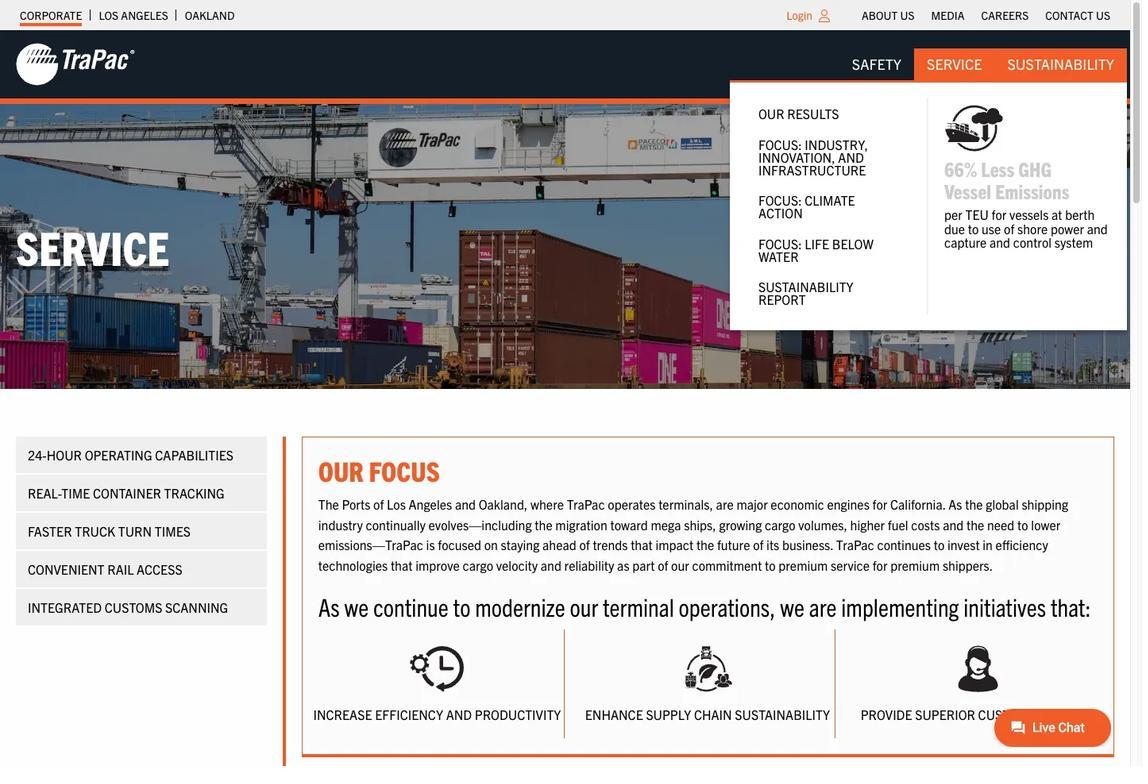 Task type: describe. For each thing, give the bounding box(es) containing it.
faster
[[28, 524, 72, 540]]

menu bar containing 66% less ghg
[[730, 48, 1128, 331]]

los angeles link
[[99, 4, 168, 26]]

impact
[[656, 538, 694, 554]]

increase efficiency and productivity
[[314, 707, 561, 723]]

1 vertical spatial service
[[16, 218, 170, 276]]

as
[[618, 558, 630, 574]]

climate
[[805, 192, 856, 208]]

global
[[986, 497, 1019, 513]]

of right 'ports'
[[374, 497, 384, 513]]

to inside "66% less ghg vessel emissions per teu for vessels at berth due to use of shore power and capture and control system"
[[969, 221, 979, 237]]

as we continue to modernize our terminal operations, we are implementing initiatives that:
[[318, 591, 1092, 622]]

efficiency
[[996, 538, 1049, 554]]

commitment
[[693, 558, 762, 574]]

integrated
[[28, 600, 102, 616]]

focus: for focus: life below water
[[759, 236, 802, 252]]

for inside "66% less ghg vessel emissions per teu for vessels at berth due to use of shore power and capture and control system"
[[992, 207, 1007, 223]]

engines
[[828, 497, 870, 513]]

life
[[805, 236, 830, 252]]

fuel
[[888, 517, 909, 533]]

capture
[[945, 235, 987, 251]]

california.
[[891, 497, 946, 513]]

safety
[[853, 55, 902, 73]]

service
[[831, 558, 870, 574]]

us for contact us
[[1097, 8, 1111, 22]]

sustainability menu item
[[730, 48, 1128, 331]]

initiatives
[[964, 591, 1047, 622]]

1 vertical spatial as
[[318, 591, 340, 622]]

corporate image
[[16, 42, 135, 87]]

industry
[[318, 517, 363, 533]]

2 we from the left
[[781, 591, 805, 622]]

are inside the ports of los angeles and oakland, where trapac operates terminals, are major economic engines for california. as the global shipping industry continually evolves—including the migration toward mega ships, growing cargo volumes, higher fuel costs and the need to lower emissions—trapac is focused on staying ahead of trends that impact the future of its business. trapac continues to invest in efficiency technologies that improve cargo velocity and reliability as part of our commitment to premium service for premium shippers.
[[717, 497, 734, 513]]

our for our results
[[759, 106, 785, 122]]

of inside "66% less ghg vessel emissions per teu for vessels at berth due to use of shore power and capture and control system"
[[1005, 221, 1015, 237]]

login
[[787, 8, 813, 22]]

volumes,
[[799, 517, 848, 533]]

scanning
[[165, 600, 228, 616]]

part
[[633, 558, 655, 574]]

velocity
[[496, 558, 538, 574]]

media
[[932, 8, 965, 22]]

contact us
[[1046, 8, 1111, 22]]

careers link
[[982, 4, 1029, 26]]

1 vertical spatial that
[[391, 558, 413, 574]]

faster truck turn times
[[28, 524, 191, 540]]

customs
[[105, 600, 162, 616]]

rail
[[107, 562, 134, 578]]

1 vertical spatial sustainability
[[735, 707, 831, 723]]

innovation,
[[759, 149, 836, 165]]

operations,
[[679, 591, 776, 622]]

our results link
[[746, 99, 912, 129]]

contact us link
[[1046, 4, 1111, 26]]

business.
[[783, 538, 834, 554]]

berth
[[1066, 207, 1095, 223]]

service
[[1048, 707, 1097, 723]]

less
[[982, 156, 1015, 181]]

superior
[[916, 707, 976, 723]]

that:
[[1051, 591, 1092, 622]]

1 vertical spatial and
[[446, 707, 472, 723]]

infrastructure
[[759, 162, 867, 178]]

1 horizontal spatial that
[[631, 538, 653, 554]]

about us
[[862, 8, 915, 22]]

mega
[[651, 517, 682, 533]]

of right part
[[658, 558, 669, 574]]

emissions—trapac
[[318, 538, 424, 554]]

service menu item
[[915, 48, 995, 80]]

ports
[[342, 497, 371, 513]]

sustainability report link
[[746, 272, 912, 315]]

continues
[[878, 538, 931, 554]]

1 vertical spatial for
[[873, 497, 888, 513]]

the left global
[[966, 497, 984, 513]]

66% less ghg vessel emissions per teu for vessels at berth due to use of shore power and capture and control system
[[945, 156, 1109, 251]]

continually
[[366, 517, 426, 533]]

1 horizontal spatial cargo
[[765, 517, 796, 533]]

migration
[[556, 517, 608, 533]]

as inside the ports of los angeles and oakland, where trapac operates terminals, are major economic engines for california. as the global shipping industry continually evolves—including the migration toward mega ships, growing cargo volumes, higher fuel costs and the need to lower emissions—trapac is focused on staying ahead of trends that impact the future of its business. trapac continues to invest in efficiency technologies that improve cargo velocity and reliability as part of our commitment to premium service for premium shippers.
[[949, 497, 963, 513]]

per
[[945, 207, 963, 223]]

integrated customs scanning link
[[16, 590, 267, 626]]

1 horizontal spatial are
[[810, 591, 837, 622]]

report
[[759, 292, 806, 307]]

chain
[[695, 707, 733, 723]]

contact
[[1046, 8, 1094, 22]]

enhance
[[586, 707, 644, 723]]

sustainability link
[[995, 48, 1128, 80]]

shipping
[[1022, 497, 1069, 513]]

is
[[426, 538, 435, 554]]

1 vertical spatial cargo
[[463, 558, 494, 574]]

1 premium from the left
[[779, 558, 828, 574]]

terminals,
[[659, 497, 714, 513]]

hour
[[47, 448, 82, 463]]

times
[[155, 524, 191, 540]]

24-hour operating capabilities link
[[16, 437, 267, 474]]

water
[[759, 248, 799, 264]]

container
[[93, 486, 161, 502]]

the down where
[[535, 517, 553, 533]]

vessels
[[1010, 207, 1049, 223]]

light image
[[819, 10, 831, 22]]

sustainability
[[1008, 55, 1115, 73]]

shippers.
[[943, 558, 994, 574]]

supply
[[646, 707, 692, 723]]

focus: climate action
[[759, 192, 856, 221]]

convenient rail access
[[28, 562, 182, 578]]

login link
[[787, 8, 813, 22]]

our results
[[759, 106, 840, 122]]

trends
[[593, 538, 628, 554]]

0 horizontal spatial our
[[570, 591, 599, 622]]



Task type: locate. For each thing, give the bounding box(es) containing it.
0 horizontal spatial cargo
[[463, 558, 494, 574]]

focus: down action
[[759, 236, 802, 252]]

service inside menu item
[[928, 55, 983, 73]]

for
[[992, 207, 1007, 223], [873, 497, 888, 513], [873, 558, 888, 574]]

customer
[[979, 707, 1045, 723]]

angeles left oakland 'link'
[[121, 8, 168, 22]]

of down migration
[[580, 538, 590, 554]]

increase
[[314, 707, 372, 723]]

0 horizontal spatial angeles
[[121, 8, 168, 22]]

provide
[[861, 707, 913, 723]]

0 horizontal spatial that
[[391, 558, 413, 574]]

1 horizontal spatial we
[[781, 591, 805, 622]]

0 horizontal spatial we
[[345, 591, 369, 622]]

los up continually
[[387, 497, 406, 513]]

we down technologies
[[345, 591, 369, 622]]

technologies
[[318, 558, 388, 574]]

3 focus: from the top
[[759, 236, 802, 252]]

0 vertical spatial and
[[839, 149, 865, 165]]

access
[[137, 562, 182, 578]]

0 horizontal spatial us
[[901, 8, 915, 22]]

ships,
[[684, 517, 717, 533]]

action
[[759, 205, 803, 221]]

0 vertical spatial are
[[717, 497, 734, 513]]

tracking
[[164, 486, 225, 502]]

the down ships,
[[697, 538, 715, 554]]

oakland,
[[479, 497, 528, 513]]

0 vertical spatial our
[[672, 558, 690, 574]]

1 horizontal spatial premium
[[891, 558, 940, 574]]

1 us from the left
[[901, 8, 915, 22]]

angeles up continually
[[409, 497, 452, 513]]

that left improve
[[391, 558, 413, 574]]

focus: inside focus: industry, innovation, and infrastructure
[[759, 136, 802, 152]]

and up climate
[[839, 149, 865, 165]]

faster truck turn times link
[[16, 513, 267, 550]]

us right about
[[901, 8, 915, 22]]

0 vertical spatial angeles
[[121, 8, 168, 22]]

1 vertical spatial our
[[570, 591, 599, 622]]

operates
[[608, 497, 656, 513]]

about us link
[[862, 4, 915, 26]]

focus: down infrastructure
[[759, 192, 802, 208]]

premium down continues
[[891, 558, 940, 574]]

focus: for focus: industry, innovation, and infrastructure
[[759, 136, 802, 152]]

1 horizontal spatial trapac
[[837, 538, 875, 554]]

0 horizontal spatial are
[[717, 497, 734, 513]]

us for about us
[[901, 8, 915, 22]]

its
[[767, 538, 780, 554]]

for right service
[[873, 558, 888, 574]]

at
[[1052, 207, 1063, 223]]

menu item
[[945, 99, 1112, 251]]

1 horizontal spatial angeles
[[409, 497, 452, 513]]

invest
[[948, 538, 980, 554]]

system
[[1055, 235, 1094, 251]]

menu item inside sustainability menu item
[[945, 99, 1112, 251]]

0 vertical spatial menu bar
[[854, 4, 1119, 26]]

our down impact at the right bottom of the page
[[672, 558, 690, 574]]

our inside "link"
[[759, 106, 785, 122]]

los inside the ports of los angeles and oakland, where trapac operates terminals, are major economic engines for california. as the global shipping industry continually evolves—including the migration toward mega ships, growing cargo volumes, higher fuel costs and the need to lower emissions—trapac is focused on staying ahead of trends that impact the future of its business. trapac continues to invest in efficiency technologies that improve cargo velocity and reliability as part of our commitment to premium service for premium shippers.
[[387, 497, 406, 513]]

trapac up service
[[837, 538, 875, 554]]

focus: inside the focus: life below water
[[759, 236, 802, 252]]

we down business.
[[781, 591, 805, 622]]

efficiency
[[375, 707, 443, 723]]

and up the evolves—including
[[455, 497, 476, 513]]

menu
[[730, 80, 1128, 331]]

0 vertical spatial our
[[759, 106, 785, 122]]

focus: industry, innovation, and infrastructure
[[759, 136, 869, 178]]

los angeles
[[99, 8, 168, 22]]

1 vertical spatial our
[[318, 454, 364, 488]]

1 horizontal spatial our
[[672, 558, 690, 574]]

and right power
[[1088, 221, 1109, 237]]

menu bar containing about us
[[854, 4, 1119, 26]]

and right "efficiency"
[[446, 707, 472, 723]]

emissions
[[996, 178, 1070, 203]]

operating
[[85, 448, 152, 463]]

1 horizontal spatial service
[[928, 55, 983, 73]]

premium down business.
[[779, 558, 828, 574]]

0 horizontal spatial los
[[99, 8, 119, 22]]

focus: for focus: climate action
[[759, 192, 802, 208]]

1 vertical spatial are
[[810, 591, 837, 622]]

angeles
[[121, 8, 168, 22], [409, 497, 452, 513]]

los
[[99, 8, 119, 22], [387, 497, 406, 513]]

1 horizontal spatial our
[[759, 106, 785, 122]]

focus: life below water link
[[746, 228, 912, 272]]

and
[[1088, 221, 1109, 237], [990, 235, 1011, 251], [455, 497, 476, 513], [943, 517, 964, 533], [541, 558, 562, 574]]

focus: life below water
[[759, 236, 874, 264]]

corporate link
[[20, 4, 82, 26]]

are down service
[[810, 591, 837, 622]]

to down improve
[[453, 591, 471, 622]]

0 horizontal spatial as
[[318, 591, 340, 622]]

angeles inside the ports of los angeles and oakland, where trapac operates terminals, are major economic engines for california. as the global shipping industry continually evolves—including the migration toward mega ships, growing cargo volumes, higher fuel costs and the need to lower emissions—trapac is focused on staying ahead of trends that impact the future of its business. trapac continues to invest in efficiency technologies that improve cargo velocity and reliability as part of our commitment to premium service for premium shippers.
[[409, 497, 452, 513]]

0 horizontal spatial and
[[446, 707, 472, 723]]

24-hour operating capabilities
[[28, 448, 234, 463]]

0 vertical spatial cargo
[[765, 517, 796, 533]]

major
[[737, 497, 768, 513]]

and up the invest
[[943, 517, 964, 533]]

corporate
[[20, 8, 82, 22]]

economic
[[771, 497, 825, 513]]

cargo down on
[[463, 558, 494, 574]]

use
[[982, 221, 1002, 237]]

industry,
[[805, 136, 869, 152]]

for up higher
[[873, 497, 888, 513]]

sustainability down the focus: life below water
[[759, 279, 854, 295]]

our up the on the left bottom of page
[[318, 454, 364, 488]]

teu
[[966, 207, 989, 223]]

power
[[1051, 221, 1085, 237]]

1 vertical spatial focus:
[[759, 192, 802, 208]]

menu item containing 66% less ghg
[[945, 99, 1112, 251]]

sustainability inside menu item
[[759, 279, 854, 295]]

improve
[[416, 558, 460, 574]]

enhance supply chain sustainability
[[586, 707, 831, 723]]

0 vertical spatial as
[[949, 497, 963, 513]]

1 horizontal spatial los
[[387, 497, 406, 513]]

integrated customs scanning
[[28, 600, 228, 616]]

safety link
[[840, 48, 915, 80]]

0 vertical spatial los
[[99, 8, 119, 22]]

to left use
[[969, 221, 979, 237]]

the up the invest
[[967, 517, 985, 533]]

1 horizontal spatial as
[[949, 497, 963, 513]]

of right use
[[1005, 221, 1015, 237]]

convenient rail access link
[[16, 552, 267, 588]]

and left control
[[990, 235, 1011, 251]]

focus:
[[759, 136, 802, 152], [759, 192, 802, 208], [759, 236, 802, 252]]

focused
[[438, 538, 482, 554]]

the ports of los angeles and oakland, where trapac operates terminals, are major economic engines for california. as the global shipping industry continually evolves—including the migration toward mega ships, growing cargo volumes, higher fuel costs and the need to lower emissions—trapac is focused on staying ahead of trends that impact the future of its business. trapac continues to invest in efficiency technologies that improve cargo velocity and reliability as part of our commitment to premium service for premium shippers.
[[318, 497, 1069, 574]]

0 horizontal spatial service
[[16, 218, 170, 276]]

1 vertical spatial los
[[387, 497, 406, 513]]

growing
[[720, 517, 762, 533]]

focus: down 'our results'
[[759, 136, 802, 152]]

reliability
[[565, 558, 615, 574]]

our down reliability
[[570, 591, 599, 622]]

sustainability report
[[759, 279, 854, 307]]

0 vertical spatial focus:
[[759, 136, 802, 152]]

as right california.
[[949, 497, 963, 513]]

menu containing 66% less ghg
[[730, 80, 1128, 331]]

vessel
[[945, 178, 992, 203]]

as down technologies
[[318, 591, 340, 622]]

to up efficiency
[[1018, 517, 1029, 533]]

productivity
[[475, 707, 561, 723]]

where
[[531, 497, 564, 513]]

0 vertical spatial sustainability
[[759, 279, 854, 295]]

terminal
[[603, 591, 675, 622]]

cargo
[[765, 517, 796, 533], [463, 558, 494, 574]]

our
[[759, 106, 785, 122], [318, 454, 364, 488]]

us
[[901, 8, 915, 22], [1097, 8, 1111, 22]]

our left results at the right of the page
[[759, 106, 785, 122]]

focus: climate action link
[[746, 185, 912, 228]]

are
[[717, 497, 734, 513], [810, 591, 837, 622]]

2 vertical spatial for
[[873, 558, 888, 574]]

to down costs
[[934, 538, 945, 554]]

sustainability right chain
[[735, 707, 831, 723]]

0 vertical spatial service
[[928, 55, 983, 73]]

results
[[788, 106, 840, 122]]

future
[[718, 538, 751, 554]]

our inside the ports of los angeles and oakland, where trapac operates terminals, are major economic engines for california. as the global shipping industry continually evolves—including the migration toward mega ships, growing cargo volumes, higher fuel costs and the need to lower emissions—trapac is focused on staying ahead of trends that impact the future of its business. trapac continues to invest in efficiency technologies that improve cargo velocity and reliability as part of our commitment to premium service for premium shippers.
[[672, 558, 690, 574]]

focus: inside focus: climate action
[[759, 192, 802, 208]]

0 horizontal spatial our
[[318, 454, 364, 488]]

0 horizontal spatial premium
[[779, 558, 828, 574]]

1 vertical spatial angeles
[[409, 497, 452, 513]]

focus
[[369, 454, 440, 488]]

for right teu
[[992, 207, 1007, 223]]

2 vertical spatial focus:
[[759, 236, 802, 252]]

of left its
[[754, 538, 764, 554]]

trapac up migration
[[567, 497, 605, 513]]

toward
[[611, 517, 648, 533]]

1 vertical spatial trapac
[[837, 538, 875, 554]]

0 horizontal spatial trapac
[[567, 497, 605, 513]]

2 premium from the left
[[891, 558, 940, 574]]

real-
[[28, 486, 61, 502]]

and inside focus: industry, innovation, and infrastructure
[[839, 149, 865, 165]]

that up part
[[631, 538, 653, 554]]

to down its
[[765, 558, 776, 574]]

cargo up its
[[765, 517, 796, 533]]

1 we from the left
[[345, 591, 369, 622]]

0 vertical spatial for
[[992, 207, 1007, 223]]

the
[[318, 497, 339, 513]]

1 horizontal spatial us
[[1097, 8, 1111, 22]]

0 vertical spatial trapac
[[567, 497, 605, 513]]

2 focus: from the top
[[759, 192, 802, 208]]

and down ahead
[[541, 558, 562, 574]]

convenient
[[28, 562, 105, 578]]

0 vertical spatial that
[[631, 538, 653, 554]]

are up growing
[[717, 497, 734, 513]]

menu bar
[[854, 4, 1119, 26], [730, 48, 1128, 331]]

to
[[969, 221, 979, 237], [1018, 517, 1029, 533], [934, 538, 945, 554], [765, 558, 776, 574], [453, 591, 471, 622]]

los right corporate link
[[99, 8, 119, 22]]

1 vertical spatial menu bar
[[730, 48, 1128, 331]]

1 horizontal spatial and
[[839, 149, 865, 165]]

2 us from the left
[[1097, 8, 1111, 22]]

turn
[[118, 524, 152, 540]]

service
[[928, 55, 983, 73], [16, 218, 170, 276]]

real-time container tracking
[[28, 486, 225, 502]]

below
[[833, 236, 874, 252]]

service link
[[915, 48, 995, 80]]

1 focus: from the top
[[759, 136, 802, 152]]

our for our focus
[[318, 454, 364, 488]]

us right the contact
[[1097, 8, 1111, 22]]



Task type: vqa. For each thing, say whether or not it's contained in the screenshot.
310-513-7481
no



